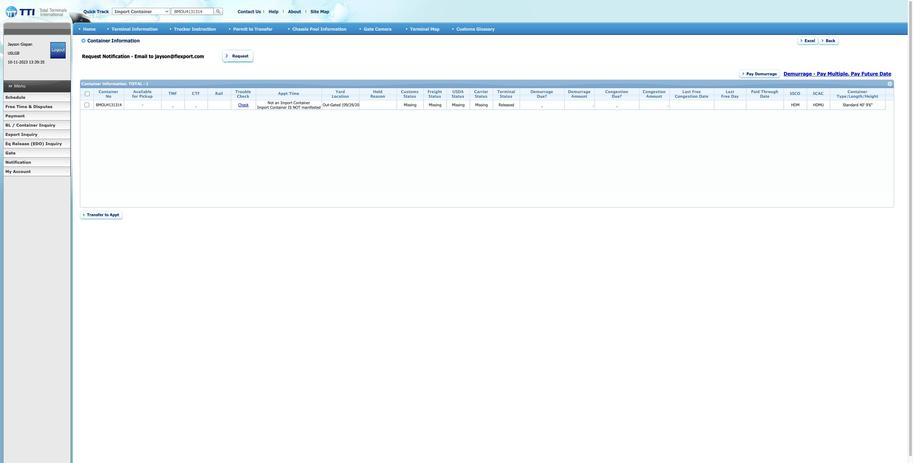 Task type: describe. For each thing, give the bounding box(es) containing it.
login image
[[50, 42, 66, 59]]

map for terminal map
[[431, 26, 440, 31]]

jayson gispan
[[8, 42, 32, 46]]

gate camera
[[364, 26, 392, 31]]

export inquiry
[[5, 132, 38, 137]]

10-
[[8, 60, 13, 64]]

uslgb
[[8, 51, 19, 55]]

notification
[[5, 160, 31, 165]]

site
[[311, 9, 319, 14]]

eq release (edo) inquiry
[[5, 141, 62, 146]]

1 information from the left
[[132, 26, 158, 31]]

track
[[97, 9, 109, 14]]

about link
[[288, 9, 301, 14]]

my account
[[5, 169, 31, 174]]

quick
[[84, 9, 96, 14]]

13:39:35
[[29, 60, 45, 64]]

&
[[29, 104, 32, 109]]

home
[[83, 26, 96, 31]]

help
[[269, 9, 279, 14]]

export inquiry link
[[3, 130, 71, 139]]

customs glossary
[[457, 26, 495, 31]]

2023
[[19, 60, 28, 64]]

terminal information
[[112, 26, 158, 31]]

contact
[[238, 9, 255, 14]]

terminal map
[[410, 26, 440, 31]]

inquiry for container
[[39, 123, 55, 127]]

account
[[13, 169, 31, 174]]

chassis pool information
[[293, 26, 347, 31]]

bl
[[5, 123, 11, 127]]

customs
[[457, 26, 475, 31]]

permit to transfer
[[233, 26, 273, 31]]

gate for gate camera
[[364, 26, 374, 31]]

to
[[249, 26, 253, 31]]

terminal for terminal information
[[112, 26, 131, 31]]



Task type: locate. For each thing, give the bounding box(es) containing it.
gate for gate
[[5, 151, 16, 155]]

eq release (edo) inquiry link
[[3, 139, 71, 148]]

inquiry right (edo)
[[46, 141, 62, 146]]

bl / container inquiry
[[5, 123, 55, 127]]

1 vertical spatial inquiry
[[21, 132, 38, 137]]

1 horizontal spatial gate
[[364, 26, 374, 31]]

inquiry inside eq release (edo) inquiry link
[[46, 141, 62, 146]]

None text field
[[171, 8, 214, 15]]

trucker
[[174, 26, 191, 31]]

2 information from the left
[[321, 26, 347, 31]]

map
[[320, 9, 330, 14], [431, 26, 440, 31]]

1 horizontal spatial terminal
[[410, 26, 429, 31]]

inquiry down bl / container inquiry
[[21, 132, 38, 137]]

0 vertical spatial gate
[[364, 26, 374, 31]]

gispan
[[21, 42, 32, 46]]

/
[[12, 123, 15, 127]]

11-
[[13, 60, 19, 64]]

pool
[[310, 26, 319, 31]]

terminal for terminal map
[[410, 26, 429, 31]]

0 vertical spatial inquiry
[[39, 123, 55, 127]]

inquiry for (edo)
[[46, 141, 62, 146]]

inquiry inside export inquiry link
[[21, 132, 38, 137]]

about
[[288, 9, 301, 14]]

1 vertical spatial map
[[431, 26, 440, 31]]

payment
[[5, 114, 25, 118]]

trucker instruction
[[174, 26, 216, 31]]

map right site
[[320, 9, 330, 14]]

disputes
[[33, 104, 52, 109]]

map for site map
[[320, 9, 330, 14]]

gate
[[364, 26, 374, 31], [5, 151, 16, 155]]

quick track
[[84, 9, 109, 14]]

1 horizontal spatial map
[[431, 26, 440, 31]]

0 horizontal spatial map
[[320, 9, 330, 14]]

time
[[16, 104, 27, 109]]

inquiry down payment link
[[39, 123, 55, 127]]

transfer
[[255, 26, 273, 31]]

export
[[5, 132, 20, 137]]

inquiry inside the bl / container inquiry link
[[39, 123, 55, 127]]

free time & disputes link
[[3, 102, 71, 111]]

0 vertical spatial map
[[320, 9, 330, 14]]

schedule
[[5, 95, 25, 100]]

bl / container inquiry link
[[3, 121, 71, 130]]

0 horizontal spatial terminal
[[112, 26, 131, 31]]

10-11-2023 13:39:35
[[8, 60, 45, 64]]

glossary
[[477, 26, 495, 31]]

permit
[[233, 26, 248, 31]]

jayson
[[8, 42, 19, 46]]

2 vertical spatial inquiry
[[46, 141, 62, 146]]

contact us link
[[238, 9, 261, 14]]

1 vertical spatial gate
[[5, 151, 16, 155]]

chassis
[[293, 26, 309, 31]]

payment link
[[3, 111, 71, 121]]

0 horizontal spatial information
[[132, 26, 158, 31]]

site map link
[[311, 9, 330, 14]]

schedule link
[[3, 93, 71, 102]]

notification link
[[3, 158, 71, 167]]

camera
[[375, 26, 392, 31]]

eq
[[5, 141, 11, 146]]

my account link
[[3, 167, 71, 176]]

us
[[256, 9, 261, 14]]

terminal
[[112, 26, 131, 31], [410, 26, 429, 31]]

help link
[[269, 9, 279, 14]]

release
[[12, 141, 29, 146]]

instruction
[[192, 26, 216, 31]]

gate down the eq
[[5, 151, 16, 155]]

2 terminal from the left
[[410, 26, 429, 31]]

site map
[[311, 9, 330, 14]]

contact us
[[238, 9, 261, 14]]

gate link
[[3, 148, 71, 158]]

0 horizontal spatial gate
[[5, 151, 16, 155]]

information
[[132, 26, 158, 31], [321, 26, 347, 31]]

my
[[5, 169, 12, 174]]

(edo)
[[31, 141, 44, 146]]

gate left camera
[[364, 26, 374, 31]]

container
[[16, 123, 38, 127]]

free time & disputes
[[5, 104, 52, 109]]

inquiry
[[39, 123, 55, 127], [21, 132, 38, 137], [46, 141, 62, 146]]

1 horizontal spatial information
[[321, 26, 347, 31]]

1 terminal from the left
[[112, 26, 131, 31]]

map left customs at the top of the page
[[431, 26, 440, 31]]

free
[[5, 104, 15, 109]]



Task type: vqa. For each thing, say whether or not it's contained in the screenshot.
10:16:08
no



